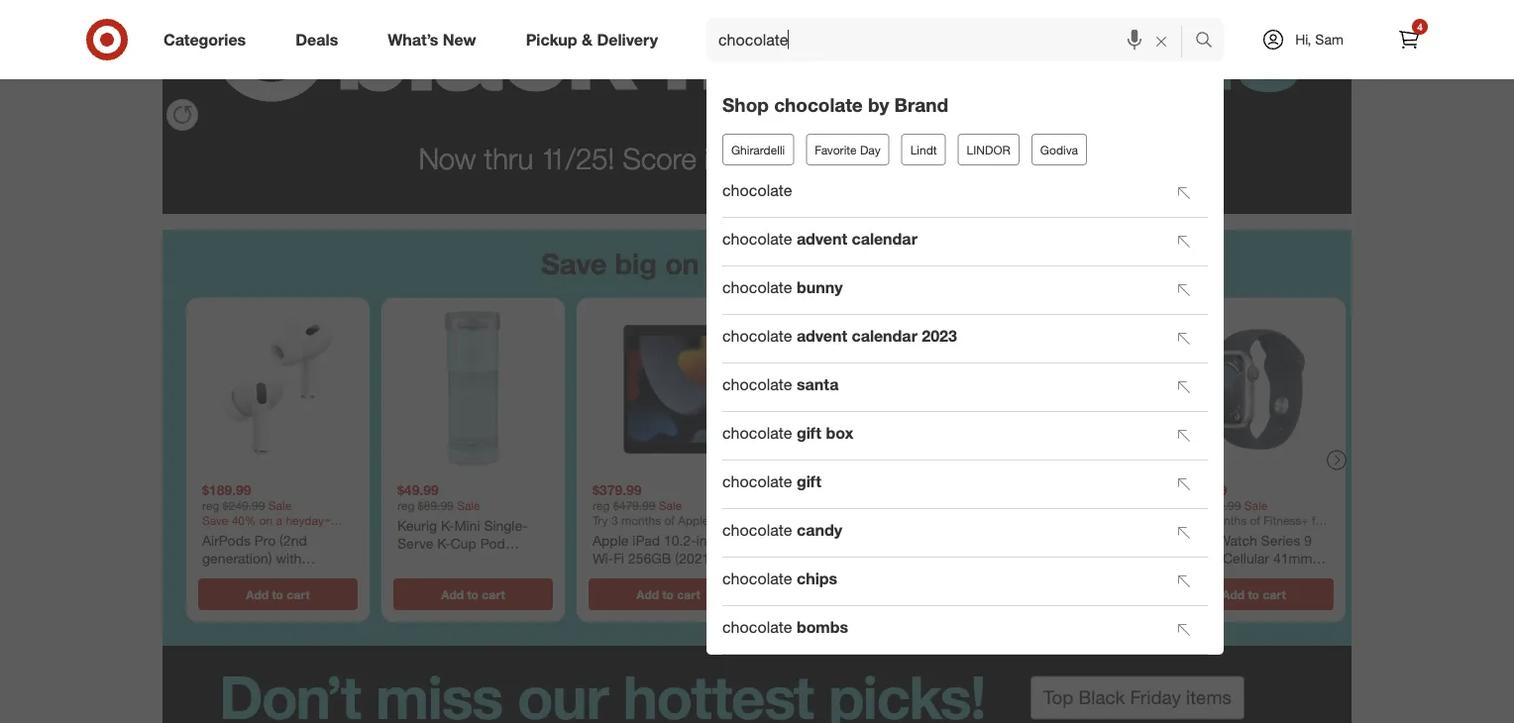 Task type: vqa. For each thing, say whether or not it's contained in the screenshot.
add related to AirPods Pro (2nd generation) with MagSafe Case (USB‑C)
yes



Task type: describe. For each thing, give the bounding box(es) containing it.
friday inside top black friday items button
[[1130, 686, 1181, 709]]

$449.99
[[809, 498, 851, 513]]

add to cart for keurig k-mini single- serve k-cup pod coffee maker - oasis
[[441, 587, 505, 602]]

chocolate for chocolate advent calendar
[[723, 230, 792, 249]]

brand
[[895, 93, 949, 116]]

day
[[860, 142, 881, 157]]

to for kitchenaid 5.5 quart bowl-lift stand mixer - ksm55 - ice
[[858, 587, 869, 602]]

hi,
[[1295, 31, 1312, 48]]

cup
[[451, 534, 477, 552]]

shop
[[723, 93, 769, 116]]

cart for keurig k-mini single- serve k-cup pod coffee maker - oasis
[[482, 587, 505, 602]]

4
[[1417, 20, 1423, 33]]

chocolate for chocolate bombs
[[723, 618, 792, 637]]

kitchenaid 5.5 quart bowl-lift stand mixer - ksm55 - ice image
[[780, 306, 947, 473]]

top
[[1044, 686, 1074, 709]]

k- down $89.99
[[441, 517, 454, 534]]

magsafe
[[202, 567, 258, 584]]

4 link
[[1388, 18, 1431, 61]]

5 cart from the left
[[1263, 587, 1286, 602]]

reg for $189.99
[[202, 498, 220, 513]]

shop chocolate by brand
[[723, 93, 949, 116]]

score
[[623, 140, 696, 176]]

advent for advent calendar 2023
[[797, 327, 847, 346]]

cart for kitchenaid 5.5 quart bowl-lift stand mixer - ksm55 - ice
[[872, 587, 896, 602]]

favorite
[[815, 142, 857, 157]]

search button
[[1186, 18, 1234, 65]]

gift for gift
[[797, 472, 822, 492]]

new
[[443, 30, 476, 49]]

/25!
[[566, 140, 615, 176]]

bunny
[[797, 278, 843, 297]]

$49.99 reg $89.99 sale keurig k-mini single- serve k-cup pod coffee maker - oasis
[[397, 481, 529, 569]]

$249.99 reg $449.99 sale kitchenaid 5.5 quart bowl-lift stand mixer - ksm55 - ice
[[788, 481, 932, 569]]

ghirardelli
[[731, 142, 785, 157]]

to for keurig k-mini single- serve k-cup pod coffee maker - oasis
[[467, 587, 479, 602]]

chocolate for chocolate candy
[[723, 521, 792, 540]]

case
[[262, 567, 293, 584]]

add to cart button for keurig k-mini single- serve k-cup pod coffee maker - oasis
[[393, 579, 553, 610]]

3 cart from the left
[[677, 587, 700, 602]]

chocolate link
[[723, 172, 1161, 215]]

2 horizontal spatial -
[[926, 534, 932, 552]]

lindor
[[967, 142, 1011, 157]]

items
[[1186, 686, 1232, 709]]

apple ipad 10.2-inch wi-fi 256gb (2021, 9th generation) - space gray image
[[585, 306, 752, 473]]

1 vertical spatial deals
[[1009, 140, 1088, 176]]

chocolate up favorite
[[774, 93, 863, 116]]

save
[[541, 246, 607, 281]]

2023
[[922, 327, 957, 346]]

what's
[[388, 30, 438, 49]]

add for kitchenaid 5.5 quart bowl-lift stand mixer - ksm55 - ice
[[832, 587, 854, 602]]

favorite day link
[[806, 134, 890, 166]]

1 horizontal spatial -
[[837, 552, 843, 569]]

chocolate for chocolate bunny
[[723, 278, 792, 297]]

candy
[[797, 521, 842, 540]]

$249.99 inside $189.99 reg $249.99 sale
[[223, 498, 265, 513]]

5.5
[[859, 517, 879, 534]]

$479.99
[[613, 498, 656, 513]]

don't miss our hottest picks! image
[[163, 646, 1352, 723]]

pickup & delivery link
[[509, 18, 683, 61]]

chocolate chips
[[723, 570, 838, 589]]

3 add to cart button from the left
[[589, 579, 748, 610]]

apple watch series 9 gps + cellular 41mm silver aluminum case with storm blue sport band - m/l image
[[1170, 306, 1338, 473]]

5 add to cart button from the left
[[1174, 579, 1334, 610]]

sale for $249.99
[[854, 498, 877, 513]]

pickup & delivery
[[526, 30, 658, 49]]

chocolate bombs
[[723, 618, 848, 637]]

ksm55
[[788, 552, 833, 569]]

add for airpods pro (2nd generation) with magsafe case (usb‑c)
[[246, 587, 269, 602]]

&
[[582, 30, 593, 49]]

$379.99 reg $479.99 sale
[[593, 481, 682, 513]]

airpods pro (2nd generation) with magsafe case (usb‑c) image
[[194, 306, 362, 473]]

(2nd
[[280, 532, 307, 549]]

reg for $379.99
[[593, 498, 610, 513]]

deals inside the deals link
[[296, 30, 338, 49]]

thru
[[484, 140, 533, 176]]

mixer
[[888, 534, 922, 552]]

5 add to cart from the left
[[1222, 587, 1286, 602]]

categories link
[[147, 18, 271, 61]]

with
[[276, 549, 302, 567]]

what's new link
[[371, 18, 501, 61]]

$379.99
[[593, 481, 642, 498]]

coffee
[[397, 552, 439, 569]]

add for keurig k-mini single- serve k-cup pod coffee maker - oasis
[[441, 587, 464, 602]]

single-
[[484, 517, 528, 534]]

chocolate for chocolate chips
[[723, 570, 792, 589]]

now thru 11 /25! score incredible black friday deals .
[[419, 140, 1096, 176]]

lindor link
[[958, 134, 1020, 166]]

add to cart button for kitchenaid 5.5 quart bowl-lift stand mixer - ksm55 - ice
[[784, 579, 944, 610]]

chocolate santa
[[723, 375, 839, 395]]

5 sale from the left
[[1049, 498, 1073, 513]]

sam
[[1315, 31, 1344, 48]]

ghirardelli link
[[723, 134, 794, 166]]

$89.99
[[418, 498, 454, 513]]

quart
[[882, 517, 918, 534]]

carousel region
[[163, 230, 1352, 646]]

pod
[[480, 534, 505, 552]]

cart for airpods pro (2nd generation) with magsafe case (usb‑c)
[[287, 587, 310, 602]]

keurig k-mini single-serve k-cup pod coffee maker - oasis image
[[389, 306, 557, 473]]

godiva link
[[1032, 134, 1087, 166]]

bombs
[[797, 618, 848, 637]]

bowl-
[[788, 534, 824, 552]]

5 add from the left
[[1222, 587, 1245, 602]]

search
[[1186, 32, 1234, 51]]

serve
[[397, 534, 433, 552]]

save big on holiday must-haves
[[541, 246, 973, 281]]

chocolate bunny
[[723, 278, 843, 297]]

(usb‑c)
[[297, 567, 349, 584]]

3 to from the left
[[662, 587, 674, 602]]



Task type: locate. For each thing, give the bounding box(es) containing it.
reg $279.99 sale
[[983, 498, 1073, 513]]

ice
[[846, 552, 865, 569]]

2 sale from the left
[[457, 498, 480, 513]]

add to cart button for airpods pro (2nd generation) with magsafe case (usb‑c)
[[198, 579, 358, 610]]

lindt
[[910, 142, 937, 157]]

generation)
[[202, 549, 272, 567]]

k- right serve
[[437, 534, 451, 552]]

2 add to cart button from the left
[[393, 579, 553, 610]]

gift
[[797, 424, 822, 443], [797, 472, 822, 492]]

4 add to cart from the left
[[832, 587, 896, 602]]

2 cart from the left
[[482, 587, 505, 602]]

add to cart down maker at the bottom of page
[[441, 587, 505, 602]]

chocolate down chocolate candy
[[723, 570, 792, 589]]

$189.99
[[202, 481, 251, 498]]

advent down bunny
[[797, 327, 847, 346]]

sale for $379.99
[[659, 498, 682, 513]]

$189.99 reg $249.99 sale
[[202, 481, 292, 513]]

add to cart down case
[[246, 587, 310, 602]]

pro
[[255, 532, 276, 549]]

1 cart from the left
[[287, 587, 310, 602]]

- inside the '$49.99 reg $89.99 sale keurig k-mini single- serve k-cup pod coffee maker - oasis'
[[485, 552, 490, 569]]

reg up airpods
[[202, 498, 220, 513]]

$279.99
[[1004, 498, 1046, 513]]

chocolate gift
[[723, 472, 822, 492]]

1 vertical spatial advent
[[797, 327, 847, 346]]

chocolate for chocolate gift box
[[723, 424, 792, 443]]

chocolate up chocolate bunny
[[723, 230, 792, 249]]

advent for advent calendar
[[797, 230, 847, 249]]

categories
[[164, 30, 246, 49]]

$49.99
[[397, 481, 439, 498]]

reg inside $429.99 reg $499.99 sale
[[1178, 498, 1196, 513]]

to for airpods pro (2nd generation) with magsafe case (usb‑c)
[[272, 587, 283, 602]]

holiday
[[707, 246, 806, 281]]

add to cart button down "$499.99"
[[1174, 579, 1334, 610]]

calendar down "chocolate" link at top
[[852, 230, 918, 249]]

add to cart down $479.99
[[637, 587, 700, 602]]

add down "$499.99"
[[1222, 587, 1245, 602]]

add to cart for airpods pro (2nd generation) with magsafe case (usb‑c)
[[246, 587, 310, 602]]

0 horizontal spatial black
[[832, 140, 909, 176]]

sale for $49.99
[[457, 498, 480, 513]]

4 add to cart button from the left
[[784, 579, 944, 610]]

0 horizontal spatial deals
[[296, 30, 338, 49]]

add to cart button
[[198, 579, 358, 610], [393, 579, 553, 610], [589, 579, 748, 610], [784, 579, 944, 610], [1174, 579, 1334, 610]]

1 vertical spatial gift
[[797, 472, 822, 492]]

sale inside $189.99 reg $249.99 sale
[[268, 498, 292, 513]]

chocolate left bunny
[[723, 278, 792, 297]]

add to cart down 'ice'
[[832, 587, 896, 602]]

airpods pro (2nd generation) with magsafe case (usb‑c)
[[202, 532, 349, 584]]

calendar left 2023
[[852, 327, 918, 346]]

cart
[[287, 587, 310, 602], [482, 587, 505, 602], [677, 587, 700, 602], [872, 587, 896, 602], [1263, 587, 1286, 602]]

1 vertical spatial black
[[1079, 686, 1125, 709]]

gift up $449.99
[[797, 472, 822, 492]]

2 add to cart from the left
[[441, 587, 505, 602]]

add down $479.99
[[637, 587, 659, 602]]

big
[[615, 246, 657, 281]]

reg for $249.99
[[788, 498, 805, 513]]

add down case
[[246, 587, 269, 602]]

chips
[[797, 570, 838, 589]]

this week only it's on! target black friday deals image
[[163, 0, 1352, 135]]

chocolate for chocolate gift
[[723, 472, 792, 492]]

sale up 5.5 at the right bottom of the page
[[854, 498, 877, 513]]

1 calendar from the top
[[852, 230, 918, 249]]

sale right $279.99
[[1049, 498, 1073, 513]]

reg up chocolate candy
[[788, 498, 805, 513]]

-
[[926, 534, 932, 552], [485, 552, 490, 569], [837, 552, 843, 569]]

- left oasis
[[485, 552, 490, 569]]

sale for $429.99
[[1245, 498, 1268, 513]]

santa
[[797, 375, 839, 395]]

4 reg from the left
[[788, 498, 805, 513]]

sale inside $249.99 reg $449.99 sale kitchenaid 5.5 quart bowl-lift stand mixer - ksm55 - ice
[[854, 498, 877, 513]]

2 calendar from the top
[[852, 327, 918, 346]]

chocolate up chocolate candy
[[723, 472, 792, 492]]

reg inside the '$49.99 reg $89.99 sale keurig k-mini single- serve k-cup pod coffee maker - oasis'
[[397, 498, 415, 513]]

1 sale from the left
[[268, 498, 292, 513]]

deals link
[[279, 18, 363, 61]]

sale right $479.99
[[659, 498, 682, 513]]

0 vertical spatial deals
[[296, 30, 338, 49]]

by
[[868, 93, 889, 116]]

calendar for chocolate advent calendar 2023
[[852, 327, 918, 346]]

2 add from the left
[[441, 587, 464, 602]]

add to cart button down with
[[198, 579, 358, 610]]

1 gift from the top
[[797, 424, 822, 443]]

favorite day
[[815, 142, 881, 157]]

chocolate up chocolate santa
[[723, 327, 792, 346]]

reg left $279.99
[[983, 498, 1000, 513]]

4 cart from the left
[[872, 587, 896, 602]]

sale for $189.99
[[268, 498, 292, 513]]

reg for $429.99
[[1178, 498, 1196, 513]]

add to cart down "$499.99"
[[1222, 587, 1286, 602]]

3 reg from the left
[[593, 498, 610, 513]]

1 vertical spatial calendar
[[852, 327, 918, 346]]

deals
[[296, 30, 338, 49], [1009, 140, 1088, 176]]

reg inside $379.99 reg $479.99 sale
[[593, 498, 610, 513]]

reg up keurig
[[397, 498, 415, 513]]

airpods
[[202, 532, 251, 549]]

0 horizontal spatial friday
[[917, 140, 1001, 176]]

lift
[[824, 534, 844, 552]]

chocolate for chocolate santa
[[723, 375, 792, 395]]

1 vertical spatial friday
[[1130, 686, 1181, 709]]

must-
[[814, 246, 894, 281]]

top black friday items
[[1044, 686, 1232, 709]]

lindt link
[[902, 134, 946, 166]]

sale inside the '$49.99 reg $89.99 sale keurig k-mini single- serve k-cup pod coffee maker - oasis'
[[457, 498, 480, 513]]

1 advent from the top
[[797, 230, 847, 249]]

oasis
[[494, 552, 529, 569]]

pickup
[[526, 30, 577, 49]]

calendar for chocolate advent calendar
[[852, 230, 918, 249]]

6 reg from the left
[[1178, 498, 1196, 513]]

1 add to cart button from the left
[[198, 579, 358, 610]]

delivery
[[597, 30, 658, 49]]

keurig
[[397, 517, 437, 534]]

3 sale from the left
[[659, 498, 682, 513]]

$249.99
[[788, 481, 837, 498], [223, 498, 265, 513]]

black down by
[[832, 140, 909, 176]]

$429.99
[[1178, 481, 1228, 498]]

sale up (2nd
[[268, 498, 292, 513]]

sale inside $379.99 reg $479.99 sale
[[659, 498, 682, 513]]

gift for gift box
[[797, 424, 822, 443]]

.
[[1088, 140, 1096, 176]]

reg inside $189.99 reg $249.99 sale
[[202, 498, 220, 513]]

2 to from the left
[[467, 587, 479, 602]]

0 vertical spatial advent
[[797, 230, 847, 249]]

on
[[665, 246, 699, 281]]

add to cart
[[246, 587, 310, 602], [441, 587, 505, 602], [637, 587, 700, 602], [832, 587, 896, 602], [1222, 587, 1286, 602]]

advent
[[797, 230, 847, 249], [797, 327, 847, 346]]

reg inside $249.99 reg $449.99 sale kitchenaid 5.5 quart bowl-lift stand mixer - ksm55 - ice
[[788, 498, 805, 513]]

0 horizontal spatial $249.99
[[223, 498, 265, 513]]

chocolate up chocolate gift box
[[723, 375, 792, 395]]

reg left "$499.99"
[[1178, 498, 1196, 513]]

chocolate gift box
[[723, 424, 854, 443]]

1 reg from the left
[[202, 498, 220, 513]]

4 add from the left
[[832, 587, 854, 602]]

bose tv speaker bluetooth soundbar image
[[975, 306, 1143, 473]]

1 horizontal spatial friday
[[1130, 686, 1181, 709]]

3 add from the left
[[637, 587, 659, 602]]

black right top
[[1079, 686, 1125, 709]]

kitchenaid
[[788, 517, 855, 534]]

add to cart button down $479.99
[[589, 579, 748, 610]]

maker
[[442, 552, 481, 569]]

chocolate down 'now thru 11 /25! score incredible black friday deals .'
[[723, 181, 792, 200]]

$499.99
[[1199, 498, 1241, 513]]

sale up mini
[[457, 498, 480, 513]]

chocolate for chocolate
[[723, 181, 792, 200]]

5 reg from the left
[[983, 498, 1000, 513]]

chocolate
[[774, 93, 863, 116], [723, 181, 792, 200], [723, 230, 792, 249], [723, 278, 792, 297], [723, 327, 792, 346], [723, 375, 792, 395], [723, 424, 792, 443], [723, 472, 792, 492], [723, 521, 792, 540], [723, 570, 792, 589], [723, 618, 792, 637]]

4 to from the left
[[858, 587, 869, 602]]

0 vertical spatial friday
[[917, 140, 1001, 176]]

friday
[[917, 140, 1001, 176], [1130, 686, 1181, 709]]

$249.99 inside $249.99 reg $449.99 sale kitchenaid 5.5 quart bowl-lift stand mixer - ksm55 - ice
[[788, 481, 837, 498]]

$249.99 up "kitchenaid"
[[788, 481, 837, 498]]

1 add to cart from the left
[[246, 587, 310, 602]]

sale
[[268, 498, 292, 513], [457, 498, 480, 513], [659, 498, 682, 513], [854, 498, 877, 513], [1049, 498, 1073, 513], [1245, 498, 1268, 513]]

reg for $49.99
[[397, 498, 415, 513]]

3 add to cart from the left
[[637, 587, 700, 602]]

add to cart button down maker at the bottom of page
[[393, 579, 553, 610]]

$249.99 up airpods
[[223, 498, 265, 513]]

0 vertical spatial calendar
[[852, 230, 918, 249]]

add down 'ice'
[[832, 587, 854, 602]]

0 horizontal spatial -
[[485, 552, 490, 569]]

5 to from the left
[[1248, 587, 1260, 602]]

chocolate advent calendar 2023
[[723, 327, 957, 346]]

1 horizontal spatial $249.99
[[788, 481, 837, 498]]

4 sale from the left
[[854, 498, 877, 513]]

11
[[541, 140, 566, 176]]

top black friday items button
[[1031, 676, 1245, 720]]

black
[[832, 140, 909, 176], [1079, 686, 1125, 709]]

What can we help you find? suggestions appear below search field
[[707, 18, 1200, 61]]

now
[[419, 140, 476, 176]]

reg left $479.99
[[593, 498, 610, 513]]

incredible
[[704, 140, 824, 176]]

2 gift from the top
[[797, 472, 822, 492]]

mini
[[454, 517, 480, 534]]

- left 'ice'
[[837, 552, 843, 569]]

k-
[[441, 517, 454, 534], [437, 534, 451, 552]]

chocolate candy
[[723, 521, 842, 540]]

add to cart button down 'ice'
[[784, 579, 944, 610]]

hi, sam
[[1295, 31, 1344, 48]]

black inside top black friday items button
[[1079, 686, 1125, 709]]

6 sale from the left
[[1245, 498, 1268, 513]]

$429.99 reg $499.99 sale
[[1178, 481, 1268, 513]]

godiva
[[1041, 142, 1078, 157]]

0 vertical spatial black
[[832, 140, 909, 176]]

advent up bunny
[[797, 230, 847, 249]]

gift left box
[[797, 424, 822, 443]]

sale inside $429.99 reg $499.99 sale
[[1245, 498, 1268, 513]]

2 advent from the top
[[797, 327, 847, 346]]

haves
[[894, 246, 973, 281]]

sale right "$499.99"
[[1245, 498, 1268, 513]]

chocolate down chocolate chips
[[723, 618, 792, 637]]

chocolate advent calendar
[[723, 230, 918, 249]]

1 horizontal spatial black
[[1079, 686, 1125, 709]]

0 vertical spatial gift
[[797, 424, 822, 443]]

add down maker at the bottom of page
[[441, 587, 464, 602]]

calendar
[[852, 230, 918, 249], [852, 327, 918, 346]]

chocolate for chocolate advent calendar 2023
[[723, 327, 792, 346]]

chocolate down the chocolate gift
[[723, 521, 792, 540]]

chocolate up the chocolate gift
[[723, 424, 792, 443]]

1 add from the left
[[246, 587, 269, 602]]

2 reg from the left
[[397, 498, 415, 513]]

- right mixer
[[926, 534, 932, 552]]

1 horizontal spatial deals
[[1009, 140, 1088, 176]]

1 to from the left
[[272, 587, 283, 602]]

stand
[[848, 534, 884, 552]]

add to cart for kitchenaid 5.5 quart bowl-lift stand mixer - ksm55 - ice
[[832, 587, 896, 602]]



